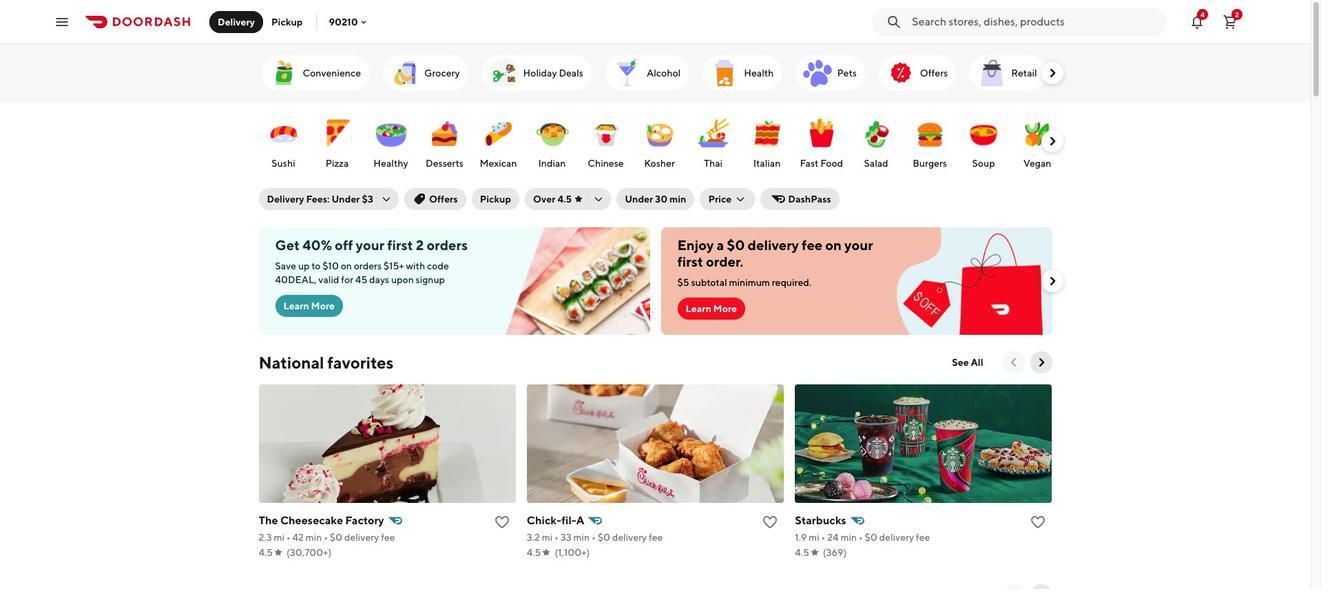 Task type: locate. For each thing, give the bounding box(es) containing it.
2 horizontal spatial click to add this store to your saved list image
[[1031, 514, 1047, 531]]

on down dashpass
[[826, 237, 842, 253]]

• left 24
[[822, 532, 826, 543]]

1 $​0 from the left
[[330, 532, 343, 543]]

24
[[828, 532, 839, 543]]

indian
[[539, 158, 566, 169]]

1 vertical spatial offers
[[429, 194, 458, 205]]

offers image
[[885, 57, 918, 90]]

fee for starbucks
[[916, 532, 931, 543]]

over
[[533, 194, 556, 205]]

1 vertical spatial delivery
[[267, 194, 304, 205]]

a
[[577, 514, 585, 527]]

1 horizontal spatial mi
[[542, 532, 553, 543]]

2 up with
[[416, 237, 424, 253]]

0 vertical spatial on
[[826, 237, 842, 253]]

to
[[312, 260, 321, 272]]

0 horizontal spatial on
[[341, 260, 352, 272]]

pets
[[838, 68, 857, 79]]

0 horizontal spatial first
[[387, 237, 413, 253]]

min right 24
[[841, 532, 857, 543]]

2 vertical spatial next button of carousel image
[[1035, 356, 1048, 369]]

under 30 min button
[[617, 188, 695, 210]]

kosher
[[644, 158, 675, 169]]

mi right 1.9 at right
[[809, 532, 820, 543]]

next button of carousel image right retail
[[1046, 66, 1060, 80]]

fee for the cheesecake factory
[[381, 532, 395, 543]]

0 horizontal spatial mi
[[274, 532, 285, 543]]

1 vertical spatial pickup button
[[472, 188, 520, 210]]

$​0 for factory
[[330, 532, 343, 543]]

pickup button down "mexican"
[[472, 188, 520, 210]]

pickup down "mexican"
[[480, 194, 511, 205]]

min right 33
[[574, 532, 590, 543]]

delivery down factory
[[344, 532, 379, 543]]

first inside enjoy a $0 delivery fee on your first order.
[[678, 254, 704, 269]]

your
[[356, 237, 385, 253], [845, 237, 874, 253]]

1 vertical spatial first
[[678, 254, 704, 269]]

delivery for starbucks
[[880, 532, 914, 543]]

$​0 right 33
[[598, 532, 610, 543]]

orders up 45
[[354, 260, 382, 272]]

next button of carousel image
[[1046, 66, 1060, 80], [1046, 134, 1060, 148], [1035, 356, 1048, 369]]

0 horizontal spatial click to add this store to your saved list image
[[494, 514, 511, 531]]

learn
[[284, 300, 309, 311], [686, 303, 712, 314]]

1 horizontal spatial more
[[714, 303, 737, 314]]

under left 30
[[625, 194, 653, 205]]

2 your from the left
[[845, 237, 874, 253]]

delivery for the cheesecake factory
[[344, 532, 379, 543]]

0 horizontal spatial pickup
[[272, 16, 303, 27]]

3 $​0 from the left
[[865, 532, 878, 543]]

0 horizontal spatial pickup button
[[263, 11, 311, 33]]

delivery right $0
[[748, 237, 799, 253]]

2 under from the left
[[625, 194, 653, 205]]

4.5 down 3.2
[[527, 547, 541, 558]]

for
[[341, 274, 354, 285]]

1 horizontal spatial learn more button
[[678, 298, 746, 320]]

pickup right delivery button
[[272, 16, 303, 27]]

learn more down subtotal
[[686, 303, 737, 314]]

1 horizontal spatial first
[[678, 254, 704, 269]]

1 vertical spatial pickup
[[480, 194, 511, 205]]

4.5 right the over on the top left of the page
[[558, 194, 572, 205]]

pickup button
[[263, 11, 311, 33], [472, 188, 520, 210]]

offers
[[921, 68, 948, 79], [429, 194, 458, 205]]

delivery button
[[209, 11, 263, 33]]

learn more
[[284, 300, 335, 311], [686, 303, 737, 314]]

on inside enjoy a $0 delivery fee on your first order.
[[826, 237, 842, 253]]

0 horizontal spatial delivery
[[218, 16, 255, 27]]

more
[[311, 300, 335, 311], [714, 303, 737, 314]]

1 vertical spatial 2
[[416, 237, 424, 253]]

delivery right 24
[[880, 532, 914, 543]]

grocery image
[[389, 57, 422, 90]]

learn for enjoy a $0 delivery fee on your first order.
[[686, 303, 712, 314]]

1 horizontal spatial learn more
[[686, 303, 737, 314]]

click to add this store to your saved list image for a
[[762, 514, 779, 531]]

the cheesecake factory
[[259, 514, 384, 527]]

pickup button up convenience icon
[[263, 11, 311, 33]]

with
[[406, 260, 425, 272]]

$​0 down the cheesecake factory
[[330, 532, 343, 543]]

on up for
[[341, 260, 352, 272]]

previous button of carousel image
[[1007, 356, 1021, 369]]

next button of carousel image up vegan
[[1046, 134, 1060, 148]]

1 horizontal spatial on
[[826, 237, 842, 253]]

2 click to add this store to your saved list image from the left
[[762, 514, 779, 531]]

0 vertical spatial 2
[[1236, 10, 1240, 18]]

deals
[[559, 68, 584, 79]]

learn more for a
[[686, 303, 737, 314]]

0 horizontal spatial more
[[311, 300, 335, 311]]

offers right offers image
[[921, 68, 948, 79]]

0 horizontal spatial $​0
[[330, 532, 343, 543]]

mi
[[274, 532, 285, 543], [542, 532, 553, 543], [809, 532, 820, 543]]

2 mi from the left
[[542, 532, 553, 543]]

4.5
[[558, 194, 572, 205], [259, 547, 273, 558], [527, 547, 541, 558], [795, 547, 810, 558]]

delivery
[[218, 16, 255, 27], [267, 194, 304, 205]]

• left 33
[[555, 532, 559, 543]]

3.2
[[527, 532, 540, 543]]

pickup
[[272, 16, 303, 27], [480, 194, 511, 205]]

0 horizontal spatial orders
[[354, 260, 382, 272]]

dashpass
[[789, 194, 832, 205]]

• right 33
[[592, 532, 596, 543]]

first
[[387, 237, 413, 253], [678, 254, 704, 269]]

offers down desserts at the left of page
[[429, 194, 458, 205]]

click to add this store to your saved list image for factory
[[494, 514, 511, 531]]

0 vertical spatial delivery
[[218, 16, 255, 27]]

0 horizontal spatial learn more
[[284, 300, 335, 311]]

more down valid
[[311, 300, 335, 311]]

delivery inside enjoy a $0 delivery fee on your first order.
[[748, 237, 799, 253]]

2 right 4
[[1236, 10, 1240, 18]]

learn more button down 40deal,
[[275, 295, 343, 317]]

over 4.5 button
[[525, 188, 611, 210]]

on
[[826, 237, 842, 253], [341, 260, 352, 272]]

30
[[655, 194, 668, 205]]

learn more button for a
[[678, 298, 746, 320]]

offers link
[[879, 55, 957, 91]]

subtotal
[[691, 277, 727, 288]]

1 click to add this store to your saved list image from the left
[[494, 514, 511, 531]]

4.5 down 2.3
[[259, 547, 273, 558]]

2 horizontal spatial $​0
[[865, 532, 878, 543]]

• left '42'
[[286, 532, 291, 543]]

next button of carousel image right previous button of carousel image
[[1035, 356, 1048, 369]]

1 horizontal spatial orders
[[427, 237, 468, 253]]

chick-
[[527, 514, 562, 527]]

mi right 2.3
[[274, 532, 285, 543]]

more for 40%
[[311, 300, 335, 311]]

1 vertical spatial orders
[[354, 260, 382, 272]]

required.
[[772, 277, 812, 288]]

holiday deals
[[523, 68, 584, 79]]

more down subtotal
[[714, 303, 737, 314]]

convenience
[[303, 68, 361, 79]]

signup
[[416, 274, 445, 285]]

fil-
[[562, 514, 577, 527]]

national
[[259, 353, 324, 372]]

1.9
[[795, 532, 807, 543]]

italian
[[754, 158, 781, 169]]

$​0
[[330, 532, 343, 543], [598, 532, 610, 543], [865, 532, 878, 543]]

1 horizontal spatial 2
[[1236, 10, 1240, 18]]

min for chick-fil-a
[[574, 532, 590, 543]]

2 • from the left
[[324, 532, 328, 543]]

min for starbucks
[[841, 532, 857, 543]]

3 click to add this store to your saved list image from the left
[[1031, 514, 1047, 531]]

learn down subtotal
[[686, 303, 712, 314]]

delivery for delivery fees: under $3
[[267, 194, 304, 205]]

first down enjoy
[[678, 254, 704, 269]]

1 under from the left
[[332, 194, 360, 205]]

0 horizontal spatial under
[[332, 194, 360, 205]]

$​0 right 24
[[865, 532, 878, 543]]

see all link
[[944, 351, 992, 373]]

orders up code
[[427, 237, 468, 253]]

0 horizontal spatial offers
[[429, 194, 458, 205]]

1 horizontal spatial your
[[845, 237, 874, 253]]

health image
[[709, 57, 742, 90]]

42
[[292, 532, 304, 543]]

• down the cheesecake factory
[[324, 532, 328, 543]]

$3
[[362, 194, 373, 205]]

1 horizontal spatial learn
[[686, 303, 712, 314]]

$10
[[323, 260, 339, 272]]

0 vertical spatial pickup button
[[263, 11, 311, 33]]

fees:
[[306, 194, 330, 205]]

delivery for delivery
[[218, 16, 255, 27]]

0 horizontal spatial your
[[356, 237, 385, 253]]

chinese
[[588, 158, 624, 169]]

1 horizontal spatial $​0
[[598, 532, 610, 543]]

pets image
[[802, 57, 835, 90]]

orders
[[427, 237, 468, 253], [354, 260, 382, 272]]

under left $3 at the top of page
[[332, 194, 360, 205]]

learn more down 40deal,
[[284, 300, 335, 311]]

your inside enjoy a $0 delivery fee on your first order.
[[845, 237, 874, 253]]

2 $​0 from the left
[[598, 532, 610, 543]]

learn down 40deal,
[[284, 300, 309, 311]]

min
[[670, 194, 687, 205], [306, 532, 322, 543], [574, 532, 590, 543], [841, 532, 857, 543]]

1 horizontal spatial offers
[[921, 68, 948, 79]]

• right 24
[[859, 532, 863, 543]]

1 horizontal spatial pickup button
[[472, 188, 520, 210]]

min right 30
[[670, 194, 687, 205]]

0 horizontal spatial learn
[[284, 300, 309, 311]]

learn more button down subtotal
[[678, 298, 746, 320]]

1 horizontal spatial delivery
[[267, 194, 304, 205]]

0 vertical spatial first
[[387, 237, 413, 253]]

40%
[[303, 237, 332, 253]]

2
[[1236, 10, 1240, 18], [416, 237, 424, 253]]

delivery for chick-fil-a
[[612, 532, 647, 543]]

(30,700+)
[[287, 547, 332, 558]]

3 • from the left
[[555, 532, 559, 543]]

fee
[[802, 237, 823, 253], [381, 532, 395, 543], [649, 532, 663, 543], [916, 532, 931, 543]]

on inside save up to $10 on orders $15+ with code 40deal, valid for 45 days upon signup
[[341, 260, 352, 272]]

1 horizontal spatial under
[[625, 194, 653, 205]]

$15+
[[384, 260, 404, 272]]

4.5 down 1.9 at right
[[795, 547, 810, 558]]

retail image
[[976, 57, 1009, 90]]

1 mi from the left
[[274, 532, 285, 543]]

first up "$15+"
[[387, 237, 413, 253]]

mi right 3.2
[[542, 532, 553, 543]]

sushi
[[272, 158, 295, 169]]

healthy
[[374, 158, 408, 169]]

delivery right 33
[[612, 532, 647, 543]]

45
[[355, 274, 367, 285]]

min right '42'
[[306, 532, 322, 543]]

2 horizontal spatial mi
[[809, 532, 820, 543]]

3 items, open order cart image
[[1222, 13, 1239, 30]]

0 horizontal spatial learn more button
[[275, 295, 343, 317]]

$5 subtotal minimum required.
[[678, 277, 812, 288]]

•
[[286, 532, 291, 543], [324, 532, 328, 543], [555, 532, 559, 543], [592, 532, 596, 543], [822, 532, 826, 543], [859, 532, 863, 543]]

open menu image
[[54, 13, 70, 30]]

orders inside save up to $10 on orders $15+ with code 40deal, valid for 45 days upon signup
[[354, 260, 382, 272]]

minimum
[[729, 277, 770, 288]]

1 horizontal spatial click to add this store to your saved list image
[[762, 514, 779, 531]]

click to add this store to your saved list image
[[494, 514, 511, 531], [762, 514, 779, 531], [1031, 514, 1047, 531]]

3.2 mi • 33 min • $​0 delivery fee
[[527, 532, 663, 543]]

$5
[[678, 277, 690, 288]]

1 vertical spatial on
[[341, 260, 352, 272]]

delivery inside button
[[218, 16, 255, 27]]



Task type: vqa. For each thing, say whether or not it's contained in the screenshot.
under 30 min button
yes



Task type: describe. For each thing, give the bounding box(es) containing it.
learn more button for 40%
[[275, 295, 343, 317]]

delivery fees: under $3
[[267, 194, 373, 205]]

fast food
[[800, 158, 844, 169]]

price
[[709, 194, 732, 205]]

90210 button
[[329, 16, 369, 27]]

food
[[821, 158, 844, 169]]

2.3 mi • 42 min • $​0 delivery fee
[[259, 532, 395, 543]]

(1,100+)
[[555, 547, 590, 558]]

save
[[275, 260, 296, 272]]

code
[[427, 260, 449, 272]]

health link
[[703, 55, 782, 91]]

learn for get 40% off your first 2 orders
[[284, 300, 309, 311]]

convenience link
[[262, 55, 369, 91]]

4 • from the left
[[592, 532, 596, 543]]

fee for chick-fil-a
[[649, 532, 663, 543]]

40deal,
[[275, 274, 317, 285]]

notification bell image
[[1189, 13, 1206, 30]]

chick-fil-a
[[527, 514, 585, 527]]

33
[[561, 532, 572, 543]]

convenience image
[[267, 57, 300, 90]]

see
[[953, 357, 969, 368]]

1 vertical spatial next button of carousel image
[[1046, 134, 1060, 148]]

valid
[[319, 274, 339, 285]]

mi for the
[[274, 532, 285, 543]]

see all
[[953, 357, 984, 368]]

4.5 for the cheesecake factory
[[259, 547, 273, 558]]

up
[[298, 260, 310, 272]]

90210
[[329, 16, 358, 27]]

0 vertical spatial pickup
[[272, 16, 303, 27]]

$0
[[727, 237, 745, 253]]

enjoy a $0 delivery fee on your first order.
[[678, 237, 874, 269]]

starbucks
[[795, 514, 847, 527]]

0 vertical spatial next button of carousel image
[[1046, 66, 1060, 80]]

soup
[[973, 158, 995, 169]]

learn more for 40%
[[284, 300, 335, 311]]

alcohol image
[[611, 57, 644, 90]]

holiday deals link
[[482, 55, 592, 91]]

retail link
[[970, 55, 1046, 91]]

holiday
[[523, 68, 557, 79]]

alcohol link
[[606, 55, 689, 91]]

2 inside "button"
[[1236, 10, 1240, 18]]

fee inside enjoy a $0 delivery fee on your first order.
[[802, 237, 823, 253]]

over 4.5
[[533, 194, 572, 205]]

desserts
[[426, 158, 464, 169]]

(369)
[[823, 547, 847, 558]]

get 40% off your first 2 orders
[[275, 237, 468, 253]]

factory
[[345, 514, 384, 527]]

alcohol
[[647, 68, 681, 79]]

under inside button
[[625, 194, 653, 205]]

more for a
[[714, 303, 737, 314]]

retail
[[1012, 68, 1038, 79]]

pizza
[[326, 158, 349, 169]]

order.
[[706, 254, 744, 269]]

the
[[259, 514, 278, 527]]

0 horizontal spatial 2
[[416, 237, 424, 253]]

1 • from the left
[[286, 532, 291, 543]]

pets link
[[796, 55, 865, 91]]

5 • from the left
[[822, 532, 826, 543]]

min for the cheesecake factory
[[306, 532, 322, 543]]

price button
[[700, 188, 755, 210]]

salad
[[865, 158, 889, 169]]

dashpass button
[[761, 188, 840, 210]]

days
[[369, 274, 389, 285]]

national favorites link
[[259, 351, 394, 373]]

enjoy
[[678, 237, 714, 253]]

4.5 for starbucks
[[795, 547, 810, 558]]

fast
[[800, 158, 819, 169]]

off
[[335, 237, 353, 253]]

0 vertical spatial orders
[[427, 237, 468, 253]]

favorites
[[327, 353, 394, 372]]

1.9 mi • 24 min • $​0 delivery fee
[[795, 532, 931, 543]]

6 • from the left
[[859, 532, 863, 543]]

upon
[[391, 274, 414, 285]]

under 30 min
[[625, 194, 687, 205]]

3 mi from the left
[[809, 532, 820, 543]]

holiday deals image
[[488, 57, 521, 90]]

1 horizontal spatial pickup
[[480, 194, 511, 205]]

national favorites
[[259, 353, 394, 372]]

get
[[275, 237, 300, 253]]

grocery link
[[383, 55, 468, 91]]

grocery
[[425, 68, 460, 79]]

mi for chick-
[[542, 532, 553, 543]]

health
[[744, 68, 774, 79]]

save up to $10 on orders $15+ with code 40deal, valid for 45 days upon signup
[[275, 260, 449, 285]]

thai
[[704, 158, 723, 169]]

Store search: begin typing to search for stores available on DoorDash text field
[[912, 14, 1159, 29]]

burgers
[[913, 158, 947, 169]]

mexican
[[480, 158, 517, 169]]

next button of carousel image
[[1046, 274, 1060, 288]]

0 vertical spatial offers
[[921, 68, 948, 79]]

all
[[971, 357, 984, 368]]

2.3
[[259, 532, 272, 543]]

$​0 for a
[[598, 532, 610, 543]]

4
[[1201, 10, 1205, 18]]

cheesecake
[[280, 514, 343, 527]]

4.5 for chick-fil-a
[[527, 547, 541, 558]]

4.5 inside button
[[558, 194, 572, 205]]

offers inside "button"
[[429, 194, 458, 205]]

min inside button
[[670, 194, 687, 205]]

1 your from the left
[[356, 237, 385, 253]]

2 button
[[1217, 8, 1245, 35]]



